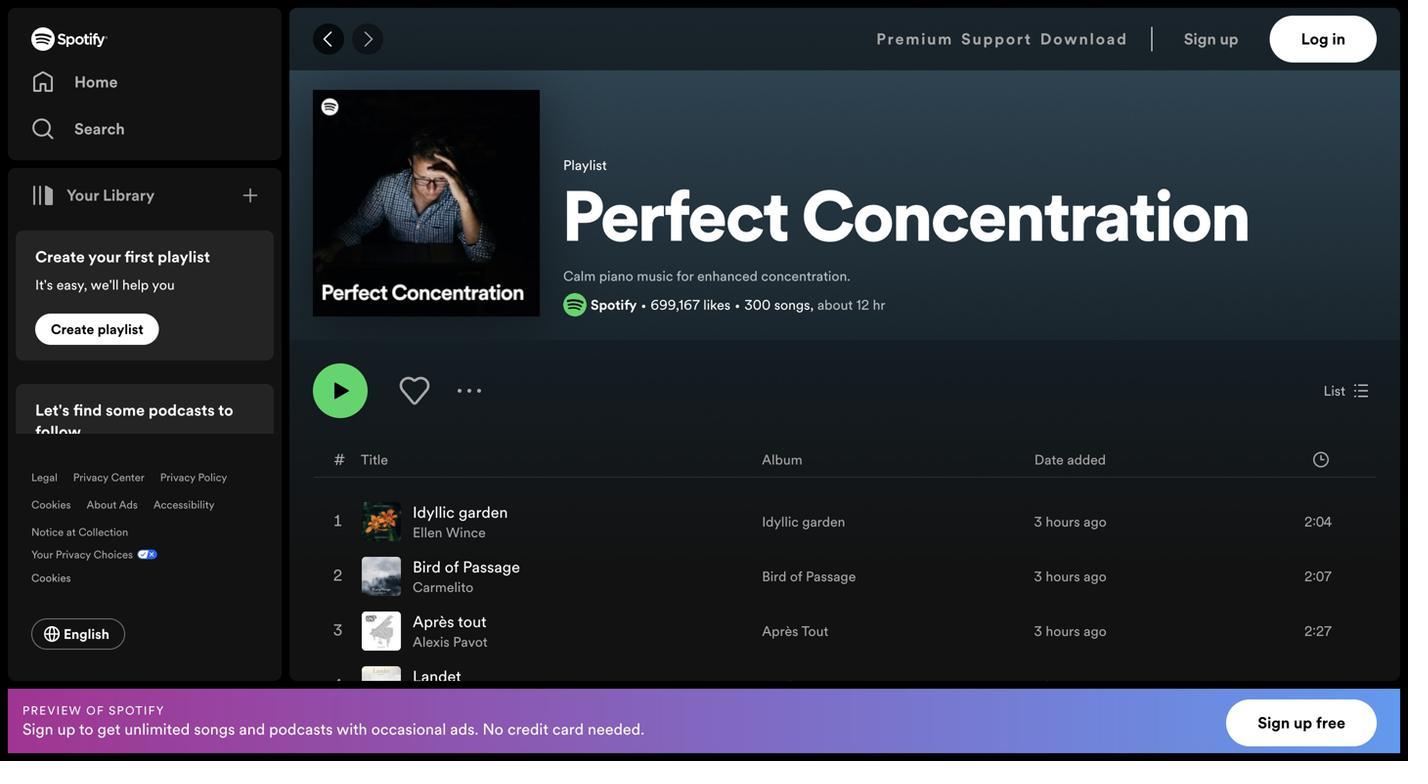 Task type: vqa. For each thing, say whether or not it's contained in the screenshot.
left Your
yes



Task type: locate. For each thing, give the bounding box(es) containing it.
0 vertical spatial podcasts
[[149, 400, 215, 421]]

to up policy
[[218, 400, 233, 421]]

0 horizontal spatial to
[[79, 719, 93, 740]]

follow
[[35, 421, 81, 443]]

of right preview
[[86, 703, 105, 719]]

garden
[[459, 502, 508, 524], [802, 513, 845, 531]]

of up 'après tout'
[[790, 568, 802, 586]]

passage inside bird of passage carmelito
[[463, 557, 520, 578]]

0 horizontal spatial spotify
[[109, 703, 165, 719]]

go back image
[[321, 31, 336, 47]]

hr
[[873, 296, 885, 314]]

home link
[[31, 63, 258, 102]]

idyllic garden
[[762, 513, 845, 531]]

1 horizontal spatial idyllic
[[762, 513, 799, 531]]

spotify right preview
[[109, 703, 165, 719]]

playlist
[[158, 246, 210, 268], [97, 320, 143, 339]]

podcasts
[[149, 400, 215, 421], [269, 719, 333, 740]]

you
[[152, 276, 175, 294]]

your for your library
[[66, 185, 99, 206]]

2 horizontal spatial sign
[[1258, 713, 1290, 734]]

landet link down après tout link
[[762, 677, 804, 696]]

carmelito
[[413, 578, 474, 597]]

create down easy,
[[51, 320, 94, 339]]

support
[[961, 28, 1032, 50]]

free
[[1316, 713, 1345, 734]]

main element
[[8, 8, 282, 682]]

1 horizontal spatial your
[[66, 185, 99, 206]]

idyllic for idyllic garden
[[762, 513, 799, 531]]

library
[[103, 185, 155, 206]]

concentration.
[[761, 267, 851, 286]]

spotify
[[591, 296, 637, 314], [109, 703, 165, 719]]

playlist inside button
[[97, 320, 143, 339]]

duration image
[[1313, 452, 1329, 468]]

1 ago from the top
[[1084, 513, 1107, 531]]

1 horizontal spatial landet link
[[762, 677, 804, 696]]

of inside preview of spotify sign up to get unlimited songs and podcasts with occasional ads. no credit card needed.
[[86, 703, 105, 719]]

0 vertical spatial songs
[[774, 296, 810, 314]]

2 ago from the top
[[1084, 568, 1107, 586]]

0 horizontal spatial sign
[[22, 719, 53, 740]]

après down carmelito link
[[413, 612, 454, 633]]

create
[[35, 246, 85, 268], [51, 320, 94, 339]]

create up easy,
[[35, 246, 85, 268]]

privacy up accessibility
[[160, 470, 195, 485]]

bird of passage link down idyllic garden
[[762, 568, 856, 586]]

privacy up 'about'
[[73, 470, 108, 485]]

2:04 cell
[[1242, 496, 1359, 549]]

3 hours ago for idyllic garden
[[1034, 513, 1107, 531]]

1 vertical spatial playlist
[[97, 320, 143, 339]]

12
[[856, 296, 869, 314]]

alexis
[[413, 633, 450, 652]]

your down notice
[[31, 548, 53, 562]]

3 hours ago for bird of passage
[[1034, 568, 1107, 586]]

create for your
[[35, 246, 85, 268]]

bird inside bird of passage carmelito
[[413, 557, 441, 578]]

up inside preview of spotify sign up to get unlimited songs and podcasts with occasional ads. no credit card needed.
[[57, 719, 75, 740]]

2 3 hours ago from the top
[[1034, 568, 1107, 586]]

easy,
[[56, 276, 87, 294]]

up for sign up
[[1220, 28, 1238, 50]]

podcasts right and
[[269, 719, 333, 740]]

4 ago from the top
[[1084, 677, 1107, 696]]

concentration
[[802, 188, 1250, 259]]

pavot
[[453, 633, 488, 652]]

occasional
[[371, 719, 446, 740]]

1 3 from the top
[[1034, 513, 1042, 531]]

support button
[[961, 16, 1032, 63]]

idyllic garden link
[[413, 502, 508, 524], [762, 513, 845, 531]]

your inside your library button
[[66, 185, 99, 206]]

landet link down alexis
[[413, 666, 461, 688]]

2 cookies from the top
[[31, 571, 71, 586]]

bird of passage link down wince
[[413, 557, 520, 578]]

spotify image down the calm
[[563, 293, 587, 317]]

piano
[[599, 267, 633, 286]]

passage down wince
[[463, 557, 520, 578]]

0 horizontal spatial your
[[31, 548, 53, 562]]

sign up free button
[[1226, 700, 1377, 747]]

3 hours from the top
[[1046, 622, 1080, 641]]

cookies link down your privacy choices
[[31, 566, 87, 588]]

0 horizontal spatial landet
[[413, 666, 461, 688]]

your library button
[[23, 176, 162, 215]]

sign inside button
[[1258, 713, 1290, 734]]

1 vertical spatial to
[[79, 719, 93, 740]]

title
[[361, 451, 388, 469]]

List button
[[1316, 375, 1377, 407]]

1 horizontal spatial up
[[1220, 28, 1238, 50]]

playlist down help
[[97, 320, 143, 339]]

download
[[1040, 28, 1128, 50]]

0 horizontal spatial bird
[[413, 557, 441, 578]]

songs
[[774, 296, 810, 314], [194, 719, 235, 740]]

0 horizontal spatial spotify image
[[31, 27, 108, 51]]

idyllic garden link up bird of passage
[[762, 513, 845, 531]]

privacy
[[73, 470, 108, 485], [160, 470, 195, 485], [56, 548, 91, 562]]

1 vertical spatial podcasts
[[269, 719, 333, 740]]

0 vertical spatial to
[[218, 400, 233, 421]]

cookies up notice
[[31, 498, 71, 512]]

up left the get
[[57, 719, 75, 740]]

accessibility
[[153, 498, 215, 512]]

card
[[552, 719, 584, 740]]

1 horizontal spatial to
[[218, 400, 233, 421]]

ago for idyllic garden
[[1084, 513, 1107, 531]]

sign
[[1184, 28, 1216, 50], [1258, 713, 1290, 734], [22, 719, 53, 740]]

landet down après tout link
[[762, 677, 804, 696]]

spotify link
[[591, 296, 637, 314]]

hours for bird of passage
[[1046, 568, 1080, 586]]

spotify down piano
[[591, 296, 637, 314]]

notice at collection link
[[31, 525, 128, 540]]

no
[[482, 719, 503, 740]]

3 hours ago
[[1034, 513, 1107, 531], [1034, 568, 1107, 586], [1034, 622, 1107, 641], [1034, 677, 1107, 696]]

1 horizontal spatial sign
[[1184, 28, 1216, 50]]

bird up 'après tout'
[[762, 568, 787, 586]]

accessibility link
[[153, 498, 215, 512]]

sign up button
[[1176, 16, 1270, 63]]

likes
[[703, 296, 731, 314]]

après
[[413, 612, 454, 633], [762, 622, 798, 641]]

1 horizontal spatial bird
[[762, 568, 787, 586]]

garden inside idyllic garden ellen wince
[[459, 502, 508, 524]]

bird of passage carmelito
[[413, 557, 520, 597]]

1 horizontal spatial of
[[445, 557, 459, 578]]

idyllic for idyllic garden ellen wince
[[413, 502, 455, 524]]

garden up bird of passage
[[802, 513, 845, 531]]

privacy policy
[[160, 470, 227, 485]]

your for your privacy choices
[[31, 548, 53, 562]]

idyllic garden cell
[[362, 496, 746, 549]]

0 vertical spatial create
[[35, 246, 85, 268]]

1 3 hours ago from the top
[[1034, 513, 1107, 531]]

added
[[1067, 451, 1106, 469]]

let's
[[35, 400, 69, 421]]

2:06 cell
[[1242, 660, 1359, 713]]

ago for après tout
[[1084, 622, 1107, 641]]

download button
[[1040, 16, 1128, 63]]

of inside bird of passage carmelito
[[445, 557, 459, 578]]

0 vertical spatial spotify
[[591, 296, 637, 314]]

0 vertical spatial spotify image
[[31, 27, 108, 51]]

of down ellen wince link
[[445, 557, 459, 578]]

après tout link
[[762, 622, 828, 641]]

cookies down your privacy choices
[[31, 571, 71, 586]]

bird down ellen on the left of the page
[[413, 557, 441, 578]]

3 3 hours ago from the top
[[1034, 622, 1107, 641]]

0 horizontal spatial garden
[[459, 502, 508, 524]]

1 vertical spatial your
[[31, 548, 53, 562]]

1 vertical spatial create
[[51, 320, 94, 339]]

list
[[1324, 382, 1345, 400]]

2 horizontal spatial of
[[790, 568, 802, 586]]

about
[[817, 296, 853, 314]]

to left the get
[[79, 719, 93, 740]]

sign for sign up
[[1184, 28, 1216, 50]]

après for tout
[[762, 622, 798, 641]]

your
[[66, 185, 99, 206], [31, 548, 53, 562]]

unlimited
[[124, 719, 190, 740]]

with
[[337, 719, 367, 740]]

credit
[[507, 719, 548, 740]]

calm
[[563, 267, 596, 286]]

0 vertical spatial your
[[66, 185, 99, 206]]

idyllic up bird of passage carmelito
[[413, 502, 455, 524]]

california consumer privacy act (ccpa) opt-out icon image
[[133, 548, 157, 566]]

2 hours from the top
[[1046, 568, 1080, 586]]

your left library
[[66, 185, 99, 206]]

1 vertical spatial spotify
[[109, 703, 165, 719]]

bird of passage cell
[[362, 550, 746, 603]]

landet
[[413, 666, 461, 688], [762, 677, 804, 696]]

1 vertical spatial spotify image
[[563, 293, 587, 317]]

log in button
[[1270, 16, 1377, 63]]

up left free
[[1294, 713, 1312, 734]]

1 horizontal spatial podcasts
[[269, 719, 333, 740]]

privacy down at
[[56, 548, 91, 562]]

3 for idyllic garden
[[1034, 513, 1042, 531]]

1 hours from the top
[[1046, 513, 1080, 531]]

search link
[[31, 110, 258, 149]]

about ads
[[87, 498, 138, 512]]

0 horizontal spatial playlist
[[97, 320, 143, 339]]

# column header
[[334, 443, 345, 477]]

1 horizontal spatial idyllic garden link
[[762, 513, 845, 531]]

0 horizontal spatial of
[[86, 703, 105, 719]]

about ads link
[[87, 498, 138, 512]]

podcasts right some on the left
[[149, 400, 215, 421]]

0 horizontal spatial passage
[[463, 557, 520, 578]]

0 horizontal spatial songs
[[194, 719, 235, 740]]

passage up tout
[[806, 568, 856, 586]]

playlist inside create your first playlist it's easy, we'll help you
[[158, 246, 210, 268]]

sign inside button
[[1184, 28, 1216, 50]]

garden for idyllic garden ellen wince
[[459, 502, 508, 524]]

0 vertical spatial cookies
[[31, 498, 71, 512]]

duration element
[[1313, 452, 1329, 468]]

4 3 hours ago from the top
[[1034, 677, 1107, 696]]

create inside create your first playlist it's easy, we'll help you
[[35, 246, 85, 268]]

ellen wince link
[[413, 524, 486, 542]]

après inside après tout alexis pavot
[[413, 612, 454, 633]]

0 horizontal spatial podcasts
[[149, 400, 215, 421]]

1 horizontal spatial passage
[[806, 568, 856, 586]]

1 vertical spatial songs
[[194, 719, 235, 740]]

3 3 from the top
[[1034, 622, 1042, 641]]

playlist up you
[[158, 246, 210, 268]]

0 vertical spatial cookies link
[[31, 498, 71, 512]]

spotify image up "home"
[[31, 27, 108, 51]]

0 vertical spatial playlist
[[158, 246, 210, 268]]

passage for bird of passage
[[806, 568, 856, 586]]

1 horizontal spatial playlist
[[158, 246, 210, 268]]

idyllic garden link up bird of passage carmelito
[[413, 502, 508, 524]]

après left tout
[[762, 622, 798, 641]]

up left log at the right of page
[[1220, 28, 1238, 50]]

2 3 from the top
[[1034, 568, 1042, 586]]

about
[[87, 498, 117, 512]]

top bar and user menu element
[[289, 8, 1400, 70]]

0 horizontal spatial up
[[57, 719, 75, 740]]

0 horizontal spatial idyllic
[[413, 502, 455, 524]]

up inside button
[[1220, 28, 1238, 50]]

premium support download
[[876, 28, 1128, 50]]

1 horizontal spatial après
[[762, 622, 798, 641]]

we'll
[[91, 276, 119, 294]]

1 vertical spatial cookies link
[[31, 566, 87, 588]]

songs left and
[[194, 719, 235, 740]]

1 horizontal spatial garden
[[802, 513, 845, 531]]

3 ago from the top
[[1084, 622, 1107, 641]]

podcasts inside 'let's find some podcasts to follow'
[[149, 400, 215, 421]]

3
[[1034, 513, 1042, 531], [1034, 568, 1042, 586], [1034, 622, 1042, 641], [1034, 677, 1042, 696]]

passage for bird of passage carmelito
[[463, 557, 520, 578]]

cookies link up notice
[[31, 498, 71, 512]]

idyllic inside idyllic garden ellen wince
[[413, 502, 455, 524]]

2 horizontal spatial up
[[1294, 713, 1312, 734]]

idyllic up bird of passage
[[762, 513, 799, 531]]

bird of passage link
[[413, 557, 520, 578], [762, 568, 856, 586]]

garden right ellen on the left of the page
[[459, 502, 508, 524]]

passage
[[463, 557, 520, 578], [806, 568, 856, 586]]

premium
[[876, 28, 953, 50]]

center
[[111, 470, 144, 485]]

bird
[[413, 557, 441, 578], [762, 568, 787, 586]]

spotify image
[[31, 27, 108, 51], [563, 293, 587, 317]]

0 horizontal spatial après
[[413, 612, 454, 633]]

songs down concentration. at right top
[[774, 296, 810, 314]]

up inside button
[[1294, 713, 1312, 734]]

1 horizontal spatial songs
[[774, 296, 810, 314]]

of for sign
[[86, 703, 105, 719]]

1 vertical spatial cookies
[[31, 571, 71, 586]]

landet down alexis
[[413, 666, 461, 688]]

create inside create playlist button
[[51, 320, 94, 339]]

cookies
[[31, 498, 71, 512], [31, 571, 71, 586]]

create playlist button
[[35, 314, 159, 345]]



Task type: describe. For each thing, give the bounding box(es) containing it.
sign inside preview of spotify sign up to get unlimited songs and podcasts with occasional ads. no credit card needed.
[[22, 719, 53, 740]]

search
[[74, 118, 125, 140]]

it's
[[35, 276, 53, 294]]

2:04
[[1304, 513, 1332, 531]]

ago for bird of passage
[[1084, 568, 1107, 586]]

log
[[1301, 28, 1328, 50]]

1 horizontal spatial spotify
[[591, 296, 637, 314]]

alexis pavot link
[[413, 633, 488, 652]]

bird for bird of passage
[[762, 568, 787, 586]]

0 horizontal spatial landet link
[[413, 666, 461, 688]]

sign up
[[1184, 28, 1238, 50]]

699,167
[[650, 296, 700, 314]]

perfect
[[563, 188, 789, 259]]

help
[[122, 276, 149, 294]]

spotify inside preview of spotify sign up to get unlimited songs and podcasts with occasional ads. no credit card needed.
[[109, 703, 165, 719]]

create your first playlist it's easy, we'll help you
[[35, 246, 210, 294]]

for
[[676, 267, 694, 286]]

3 for après tout
[[1034, 622, 1042, 641]]

ads
[[119, 498, 138, 512]]

après tout alexis pavot
[[413, 612, 488, 652]]

sign for sign up free
[[1258, 713, 1290, 734]]

0 horizontal spatial idyllic garden link
[[413, 502, 508, 524]]

2 cookies link from the top
[[31, 566, 87, 588]]

,
[[810, 296, 814, 314]]

tout
[[801, 622, 828, 641]]

needed.
[[588, 719, 644, 740]]

tout
[[458, 612, 487, 633]]

preview
[[22, 703, 82, 719]]

some
[[106, 400, 145, 421]]

après for tout
[[413, 612, 454, 633]]

preview of spotify sign up to get unlimited songs and podcasts with occasional ads. no credit card needed.
[[22, 703, 644, 740]]

your
[[88, 246, 121, 268]]

first
[[124, 246, 154, 268]]

up for sign up free
[[1294, 713, 1312, 734]]

find
[[73, 400, 102, 421]]

1 horizontal spatial spotify image
[[563, 293, 587, 317]]

0 horizontal spatial bird of passage link
[[413, 557, 520, 578]]

notice at collection
[[31, 525, 128, 540]]

songs inside preview of spotify sign up to get unlimited songs and podcasts with occasional ads. no credit card needed.
[[194, 719, 235, 740]]

ads.
[[450, 719, 479, 740]]

english button
[[31, 619, 125, 650]]

english
[[64, 625, 109, 644]]

date added
[[1034, 451, 1106, 469]]

your privacy choices button
[[31, 548, 133, 562]]

privacy policy link
[[160, 470, 227, 485]]

4 3 from the top
[[1034, 677, 1042, 696]]

spotify image inside main element
[[31, 27, 108, 51]]

of for carmelito
[[445, 557, 459, 578]]

garden for idyllic garden
[[802, 513, 845, 531]]

playlist
[[563, 156, 607, 175]]

3 hours ago for après tout
[[1034, 622, 1107, 641]]

300 songs , about 12 hr
[[744, 296, 885, 314]]

2:07
[[1304, 568, 1332, 586]]

perfect concentration image
[[313, 90, 540, 317]]

699,167 likes
[[650, 296, 731, 314]]

to inside 'let's find some podcasts to follow'
[[218, 400, 233, 421]]

hours for idyllic garden
[[1046, 513, 1080, 531]]

get
[[97, 719, 120, 740]]

4 hours from the top
[[1046, 677, 1080, 696]]

podcasts inside preview of spotify sign up to get unlimited songs and podcasts with occasional ads. no credit card needed.
[[269, 719, 333, 740]]

privacy for privacy policy
[[160, 470, 195, 485]]

bird of passage
[[762, 568, 856, 586]]

1 cookies from the top
[[31, 498, 71, 512]]

date
[[1034, 451, 1064, 469]]

create for playlist
[[51, 320, 94, 339]]

wince
[[446, 524, 486, 542]]

perfect concentration calm piano music for enhanced concentration.
[[563, 188, 1250, 286]]

1 horizontal spatial bird of passage link
[[762, 568, 856, 586]]

log in
[[1301, 28, 1345, 50]]

and
[[239, 719, 265, 740]]

home
[[74, 71, 118, 93]]

enhanced
[[697, 267, 758, 286]]

your library
[[66, 185, 155, 206]]

to inside preview of spotify sign up to get unlimited songs and podcasts with occasional ads. no credit card needed.
[[79, 719, 93, 740]]

notice
[[31, 525, 64, 540]]

ellen
[[413, 524, 442, 542]]

après tout link
[[413, 612, 487, 633]]

your privacy choices
[[31, 548, 133, 562]]

#
[[334, 449, 345, 471]]

collection
[[78, 525, 128, 540]]

1 cookies link from the top
[[31, 498, 71, 512]]

album
[[762, 451, 802, 469]]

create playlist
[[51, 320, 143, 339]]

2:27
[[1304, 622, 1332, 641]]

après tout
[[762, 622, 828, 641]]

carmelito link
[[413, 578, 474, 597]]

300
[[744, 296, 771, 314]]

2:06
[[1304, 677, 1332, 696]]

at
[[66, 525, 76, 540]]

idyllic garden ellen wince
[[413, 502, 508, 542]]

après tout cell
[[362, 605, 746, 658]]

in
[[1332, 28, 1345, 50]]

bird for bird of passage carmelito
[[413, 557, 441, 578]]

3 for bird of passage
[[1034, 568, 1042, 586]]

1 horizontal spatial landet
[[762, 677, 804, 696]]

go forward image
[[360, 31, 375, 47]]

sign up free
[[1258, 713, 1345, 734]]

# row
[[314, 443, 1376, 478]]

music
[[637, 267, 673, 286]]

privacy for privacy center
[[73, 470, 108, 485]]

hours for après tout
[[1046, 622, 1080, 641]]

policy
[[198, 470, 227, 485]]

perfect concentration grid
[[290, 442, 1399, 762]]



